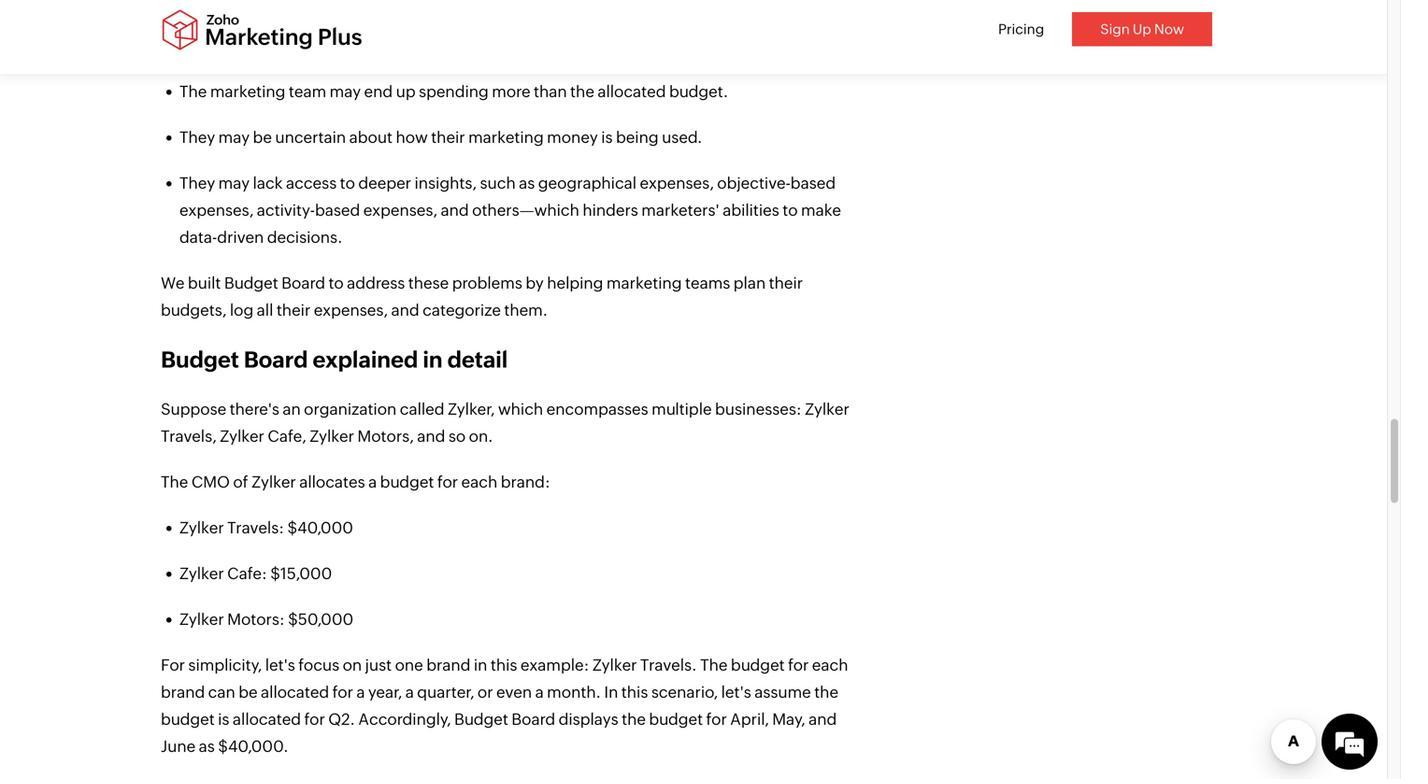 Task type: vqa. For each thing, say whether or not it's contained in the screenshot.
"such"
yes



Task type: describe. For each thing, give the bounding box(es) containing it.
as inside for simplicity, let's focus on just one brand in this example: zylker travels. the budget for each brand can be allocated for a year, a quarter, or even a month. in this scenario, let's assume the budget is allocated for q2. accordingly, budget board displays the budget for april, may, and june as $40,000.
[[199, 738, 215, 756]]

end
[[364, 82, 393, 101]]

focus
[[299, 657, 340, 675]]

others—which
[[472, 201, 580, 219]]

in inside for simplicity, let's focus on just one brand in this example: zylker travels. the budget for each brand can be allocated for a year, a quarter, or even a month. in this scenario, let's assume the budget is allocated for q2. accordingly, budget board displays the budget for april, may, and june as $40,000.
[[474, 657, 488, 675]]

about
[[349, 128, 393, 146]]

a right allocates
[[368, 473, 377, 492]]

to for we built budget board to address these problems by helping marketing teams plan their budgets, log all their expenses, and categorize them.
[[329, 274, 344, 292]]

zylker inside for simplicity, let's focus on just one brand in this example: zylker travels. the budget for each brand can be allocated for a year, a quarter, or even a month. in this scenario, let's assume the budget is allocated for q2. accordingly, budget board displays the budget for april, may, and june as $40,000.
[[593, 657, 637, 675]]

1 horizontal spatial their
[[431, 128, 465, 146]]

zylker right of
[[252, 473, 296, 492]]

travels,
[[161, 427, 217, 446]]

to for they may lack access to deeper insights, such as geographical expenses, objective-based expenses, activity-based expenses, and others—which hinders marketers' abilities to make data-driven decisions.
[[340, 174, 355, 192]]

driven
[[217, 228, 264, 247]]

explained
[[313, 347, 418, 373]]

encompasses
[[547, 400, 649, 419]]

q2.
[[328, 711, 355, 729]]

decisions.
[[267, 228, 343, 247]]

on
[[343, 657, 362, 675]]

budget down motors,
[[380, 473, 434, 492]]

suppose
[[161, 400, 226, 419]]

activity-
[[257, 201, 315, 219]]

zylker left cafe:
[[180, 565, 224, 583]]

used.
[[662, 128, 703, 146]]

they may lack access to deeper insights, such as geographical expenses, objective-based expenses, activity-based expenses, and others—which hinders marketers' abilities to make data-driven decisions.
[[180, 174, 842, 247]]

may,
[[772, 711, 806, 729]]

0 vertical spatial is
[[601, 128, 613, 146]]

allocates
[[299, 473, 365, 492]]

for down 'so'
[[437, 473, 458, 492]]

address
[[347, 274, 405, 292]]

travels:
[[227, 519, 284, 537]]

budget up assume
[[731, 657, 785, 675]]

such
[[480, 174, 516, 192]]

pricing
[[999, 21, 1045, 37]]

0 horizontal spatial this
[[491, 657, 517, 675]]

organization
[[304, 400, 397, 419]]

up
[[1133, 21, 1152, 37]]

brand:
[[501, 473, 550, 492]]

which
[[498, 400, 543, 419]]

1 horizontal spatial this
[[622, 684, 648, 702]]

be inside for simplicity, let's focus on just one brand in this example: zylker travels. the budget for each brand can be allocated for a year, a quarter, or even a month. in this scenario, let's assume the budget is allocated for q2. accordingly, budget board displays the budget for april, may, and june as $40,000.
[[239, 684, 258, 702]]

displays
[[559, 711, 619, 729]]

zylker motors: $50,000
[[180, 611, 354, 629]]

zylker down organization
[[310, 427, 354, 446]]

$15,000
[[270, 565, 332, 583]]

2 vertical spatial the
[[622, 711, 646, 729]]

pricing link
[[999, 21, 1045, 37]]

for left q2.
[[304, 711, 325, 729]]

they for they may lack access to deeper insights, such as geographical expenses, objective-based expenses, activity-based expenses, and others—which hinders marketers' abilities to make data-driven decisions.
[[180, 174, 215, 192]]

a left year,
[[357, 684, 365, 702]]

one
[[395, 657, 423, 675]]

for up assume
[[788, 657, 809, 675]]

example:
[[521, 657, 589, 675]]

suppose there's an organization called zylker, which encompasses multiple businesses: zylker travels, zylker cafe, zylker motors, and so on.
[[161, 400, 850, 446]]

all
[[257, 301, 273, 319]]

zylker down there's
[[220, 427, 265, 446]]

hinders
[[583, 201, 638, 219]]

an
[[283, 400, 301, 419]]

1 horizontal spatial marketing
[[469, 128, 544, 146]]

built
[[188, 274, 221, 292]]

and inside they may lack access to deeper insights, such as geographical expenses, objective-based expenses, activity-based expenses, and others—which hinders marketers' abilities to make data-driven decisions.
[[441, 201, 469, 219]]

cafe:
[[227, 565, 267, 583]]

called
[[400, 400, 445, 419]]

accordingly,
[[358, 711, 451, 729]]

zylker,
[[448, 400, 495, 419]]

geographical
[[538, 174, 637, 192]]

0 vertical spatial the
[[570, 82, 595, 101]]

a right even
[[535, 684, 544, 702]]

cmo
[[192, 473, 230, 492]]

multiple
[[652, 400, 712, 419]]

for
[[161, 657, 185, 675]]

the marketing team may end up spending more than the allocated budget.
[[180, 82, 729, 101]]

budget down scenario,
[[649, 711, 703, 729]]

uncertain
[[275, 128, 346, 146]]

how
[[396, 128, 428, 146]]

expenses, up the data-
[[180, 201, 254, 219]]

or
[[478, 684, 493, 702]]

spending
[[419, 82, 489, 101]]

0 vertical spatial in
[[423, 347, 443, 373]]

plan
[[734, 274, 766, 292]]

each inside for simplicity, let's focus on just one brand in this example: zylker travels. the budget for each brand can be allocated for a year, a quarter, or even a month. in this scenario, let's assume the budget is allocated for q2. accordingly, budget board displays the budget for april, may, and june as $40,000.
[[812, 657, 849, 675]]

in
[[604, 684, 618, 702]]

we
[[161, 274, 185, 292]]

cafe,
[[268, 427, 307, 446]]

so
[[449, 427, 466, 446]]

expenses, up the marketers'
[[640, 174, 714, 192]]

a right year,
[[406, 684, 414, 702]]

1 horizontal spatial let's
[[721, 684, 752, 702]]

assume
[[755, 684, 811, 702]]

$50,000
[[288, 611, 354, 629]]

access
[[286, 174, 337, 192]]

1 vertical spatial based
[[315, 201, 360, 219]]

motors:
[[227, 611, 285, 629]]

budget inside we built budget board to address these problems by helping marketing teams plan their budgets, log all their expenses, and categorize them.
[[224, 274, 278, 292]]

1 vertical spatial to
[[783, 201, 798, 219]]

deeper
[[358, 174, 411, 192]]

we built budget board to address these problems by helping marketing teams plan their budgets, log all their expenses, and categorize them.
[[161, 274, 803, 319]]



Task type: locate. For each thing, give the bounding box(es) containing it.
for simplicity, let's focus on just one brand in this example: zylker travels. the budget for each brand can be allocated for a year, a quarter, or even a month. in this scenario, let's assume the budget is allocated for q2. accordingly, budget board displays the budget for april, may, and june as $40,000.
[[161, 657, 849, 756]]

categorize
[[423, 301, 501, 319]]

budget
[[380, 473, 434, 492], [731, 657, 785, 675], [161, 711, 215, 729], [649, 711, 703, 729]]

2 vertical spatial board
[[512, 711, 556, 729]]

2 vertical spatial the
[[700, 657, 728, 675]]

1 vertical spatial may
[[218, 128, 250, 146]]

zylker up simplicity,
[[180, 611, 224, 629]]

is left being
[[601, 128, 613, 146]]

even
[[497, 684, 532, 702]]

the right displays
[[622, 711, 646, 729]]

as right june
[[199, 738, 215, 756]]

scenario,
[[652, 684, 718, 702]]

to left make
[[783, 201, 798, 219]]

1 horizontal spatial based
[[791, 174, 836, 192]]

0 vertical spatial each
[[461, 473, 498, 492]]

0 vertical spatial may
[[330, 82, 361, 101]]

zylker down the cmo
[[180, 519, 224, 537]]

the for the cmo of zylker allocates a budget for each brand:
[[161, 473, 188, 492]]

and down these
[[391, 301, 420, 319]]

1 vertical spatial allocated
[[261, 684, 329, 702]]

may left end
[[330, 82, 361, 101]]

0 vertical spatial allocated
[[598, 82, 666, 101]]

zylker up in
[[593, 657, 637, 675]]

the for the marketing team may end up spending more than the allocated budget.
[[180, 82, 207, 101]]

budget.
[[669, 82, 729, 101]]

1 horizontal spatial each
[[812, 657, 849, 675]]

2 vertical spatial may
[[218, 174, 250, 192]]

board down the decisions.
[[282, 274, 325, 292]]

1 vertical spatial as
[[199, 738, 215, 756]]

0 vertical spatial brand
[[427, 657, 471, 675]]

0 horizontal spatial let's
[[265, 657, 295, 675]]

0 horizontal spatial in
[[423, 347, 443, 373]]

0 horizontal spatial marketing
[[210, 82, 286, 101]]

each
[[461, 473, 498, 492], [812, 657, 849, 675]]

to left address at the top of the page
[[329, 274, 344, 292]]

$40,000.
[[218, 738, 289, 756]]

marketing down more
[[469, 128, 544, 146]]

allocated up $40,000.
[[233, 711, 301, 729]]

they
[[180, 128, 215, 146], [180, 174, 215, 192]]

2 vertical spatial budget
[[454, 711, 508, 729]]

abilities
[[723, 201, 780, 219]]

budget down or
[[454, 711, 508, 729]]

sign up now
[[1101, 21, 1185, 37]]

up
[[396, 82, 416, 101]]

budget inside for simplicity, let's focus on just one brand in this example: zylker travels. the budget for each brand can be allocated for a year, a quarter, or even a month. in this scenario, let's assume the budget is allocated for q2. accordingly, budget board displays the budget for april, may, and june as $40,000.
[[454, 711, 508, 729]]

1 horizontal spatial brand
[[427, 657, 471, 675]]

is inside for simplicity, let's focus on just one brand in this example: zylker travels. the budget for each brand can be allocated for a year, a quarter, or even a month. in this scenario, let's assume the budget is allocated for q2. accordingly, budget board displays the budget for april, may, and june as $40,000.
[[218, 711, 230, 729]]

they may be uncertain about how their marketing money is being used.
[[180, 128, 703, 146]]

budget
[[224, 274, 278, 292], [161, 347, 239, 373], [454, 711, 508, 729]]

may
[[330, 82, 361, 101], [218, 128, 250, 146], [218, 174, 250, 192]]

based down "access"
[[315, 201, 360, 219]]

2 vertical spatial their
[[277, 301, 311, 319]]

expenses, down deeper
[[363, 201, 438, 219]]

1 horizontal spatial in
[[474, 657, 488, 675]]

2 vertical spatial to
[[329, 274, 344, 292]]

1 vertical spatial let's
[[721, 684, 752, 702]]

0 vertical spatial let's
[[265, 657, 295, 675]]

expenses, down address at the top of the page
[[314, 301, 388, 319]]

to inside we built budget board to address these problems by helping marketing teams plan their budgets, log all their expenses, and categorize them.
[[329, 274, 344, 292]]

sign up now link
[[1073, 12, 1213, 46]]

2 horizontal spatial marketing
[[607, 274, 682, 292]]

in up or
[[474, 657, 488, 675]]

for left april,
[[706, 711, 727, 729]]

0 vertical spatial board
[[282, 274, 325, 292]]

0 vertical spatial to
[[340, 174, 355, 192]]

1 vertical spatial their
[[769, 274, 803, 292]]

board inside for simplicity, let's focus on just one brand in this example: zylker travels. the budget for each brand can be allocated for a year, a quarter, or even a month. in this scenario, let's assume the budget is allocated for q2. accordingly, budget board displays the budget for april, may, and june as $40,000.
[[512, 711, 556, 729]]

money
[[547, 128, 598, 146]]

of
[[233, 473, 248, 492]]

may left 'lack' at the left top
[[218, 174, 250, 192]]

allocated
[[598, 82, 666, 101], [261, 684, 329, 702], [233, 711, 301, 729]]

the inside for simplicity, let's focus on just one brand in this example: zylker travels. the budget for each brand can be allocated for a year, a quarter, or even a month. in this scenario, let's assume the budget is allocated for q2. accordingly, budget board displays the budget for april, may, and june as $40,000.
[[700, 657, 728, 675]]

to right "access"
[[340, 174, 355, 192]]

problems by
[[452, 274, 544, 292]]

marketing
[[210, 82, 286, 101], [469, 128, 544, 146], [607, 274, 682, 292]]

sign
[[1101, 21, 1130, 37]]

quarter,
[[417, 684, 475, 702]]

than
[[534, 82, 567, 101]]

detail
[[447, 347, 508, 373]]

they for they may be uncertain about how their marketing money is being used.
[[180, 128, 215, 146]]

is down can
[[218, 711, 230, 729]]

2 vertical spatial allocated
[[233, 711, 301, 729]]

zylker travels: $40,000
[[180, 519, 353, 537]]

let's up april,
[[721, 684, 752, 702]]

based up make
[[791, 174, 836, 192]]

their right how
[[431, 128, 465, 146]]

0 vertical spatial they
[[180, 128, 215, 146]]

zylker right businesses:
[[805, 400, 850, 419]]

budget up suppose
[[161, 347, 239, 373]]

for up q2.
[[333, 684, 353, 702]]

april,
[[730, 711, 769, 729]]

in left detail
[[423, 347, 443, 373]]

they inside they may lack access to deeper insights, such as geographical expenses, objective-based expenses, activity-based expenses, and others—which hinders marketers' abilities to make data-driven decisions.
[[180, 174, 215, 192]]

them.
[[504, 301, 548, 319]]

this up even
[[491, 657, 517, 675]]

marketing left teams
[[607, 274, 682, 292]]

0 vertical spatial the
[[180, 82, 207, 101]]

teams
[[685, 274, 731, 292]]

and
[[441, 201, 469, 219], [391, 301, 420, 319], [417, 427, 445, 446], [809, 711, 837, 729]]

and inside for simplicity, let's focus on just one brand in this example: zylker travels. the budget for each brand can be allocated for a year, a quarter, or even a month. in this scenario, let's assume the budget is allocated for q2. accordingly, budget board displays the budget for april, may, and june as $40,000.
[[809, 711, 837, 729]]

budget up june
[[161, 711, 215, 729]]

2 horizontal spatial their
[[769, 274, 803, 292]]

just
[[365, 657, 392, 675]]

allocated up being
[[598, 82, 666, 101]]

1 vertical spatial in
[[474, 657, 488, 675]]

on.
[[469, 427, 493, 446]]

0 vertical spatial marketing
[[210, 82, 286, 101]]

and inside we built budget board to address these problems by helping marketing teams plan their budgets, log all their expenses, and categorize them.
[[391, 301, 420, 319]]

businesses:
[[715, 400, 802, 419]]

0 vertical spatial be
[[253, 128, 272, 146]]

as up others—which
[[519, 174, 535, 192]]

2 they from the top
[[180, 174, 215, 192]]

board down even
[[512, 711, 556, 729]]

marketing left team
[[210, 82, 286, 101]]

0 vertical spatial their
[[431, 128, 465, 146]]

can
[[208, 684, 235, 702]]

motors,
[[358, 427, 414, 446]]

team
[[289, 82, 327, 101]]

1 horizontal spatial is
[[601, 128, 613, 146]]

$40,000
[[287, 519, 353, 537]]

their right all
[[277, 301, 311, 319]]

be
[[253, 128, 272, 146], [239, 684, 258, 702]]

marketers'
[[642, 201, 720, 219]]

0 horizontal spatial is
[[218, 711, 230, 729]]

log
[[230, 301, 254, 319]]

and right may,
[[809, 711, 837, 729]]

make
[[801, 201, 842, 219]]

budgets,
[[161, 301, 227, 319]]

this right in
[[622, 684, 648, 702]]

being
[[616, 128, 659, 146]]

1 vertical spatial budget
[[161, 347, 239, 373]]

these
[[408, 274, 449, 292]]

1 vertical spatial the
[[815, 684, 839, 702]]

for
[[437, 473, 458, 492], [788, 657, 809, 675], [333, 684, 353, 702], [304, 711, 325, 729], [706, 711, 727, 729]]

and left 'so'
[[417, 427, 445, 446]]

0 horizontal spatial as
[[199, 738, 215, 756]]

year,
[[368, 684, 402, 702]]

board down all
[[244, 347, 308, 373]]

1 vertical spatial board
[[244, 347, 308, 373]]

0 horizontal spatial based
[[315, 201, 360, 219]]

as
[[519, 174, 535, 192], [199, 738, 215, 756]]

allocated down focus
[[261, 684, 329, 702]]

board
[[282, 274, 325, 292], [244, 347, 308, 373], [512, 711, 556, 729]]

more
[[492, 82, 531, 101]]

budget up log
[[224, 274, 278, 292]]

0 vertical spatial budget
[[224, 274, 278, 292]]

2 vertical spatial marketing
[[607, 274, 682, 292]]

the right 'than'
[[570, 82, 595, 101]]

helping
[[547, 274, 604, 292]]

their
[[431, 128, 465, 146], [769, 274, 803, 292], [277, 301, 311, 319]]

expenses, inside we built budget board to address these problems by helping marketing teams plan their budgets, log all their expenses, and categorize them.
[[314, 301, 388, 319]]

brand down for
[[161, 684, 205, 702]]

let's left focus
[[265, 657, 295, 675]]

budget board explained in detail
[[161, 347, 508, 373]]

the cmo of zylker allocates a budget for each brand:
[[161, 473, 550, 492]]

zylker cafe: $15,000
[[180, 565, 332, 583]]

and inside suppose there's an organization called zylker, which encompasses multiple businesses: zylker travels, zylker cafe, zylker motors, and so on.
[[417, 427, 445, 446]]

1 horizontal spatial as
[[519, 174, 535, 192]]

0 horizontal spatial each
[[461, 473, 498, 492]]

june
[[161, 738, 196, 756]]

1 vertical spatial this
[[622, 684, 648, 702]]

1 vertical spatial each
[[812, 657, 849, 675]]

0 horizontal spatial brand
[[161, 684, 205, 702]]

0 horizontal spatial their
[[277, 301, 311, 319]]

travels.
[[640, 657, 697, 675]]

2 horizontal spatial the
[[815, 684, 839, 702]]

board inside we built budget board to address these problems by helping marketing teams plan their budgets, log all their expenses, and categorize them.
[[282, 274, 325, 292]]

simplicity,
[[188, 657, 262, 675]]

1 vertical spatial marketing
[[469, 128, 544, 146]]

a
[[368, 473, 377, 492], [357, 684, 365, 702], [406, 684, 414, 702], [535, 684, 544, 702]]

1 vertical spatial brand
[[161, 684, 205, 702]]

may left "uncertain"
[[218, 128, 250, 146]]

0 vertical spatial this
[[491, 657, 517, 675]]

may inside they may lack access to deeper insights, such as geographical expenses, objective-based expenses, activity-based expenses, and others—which hinders marketers' abilities to make data-driven decisions.
[[218, 174, 250, 192]]

the right assume
[[815, 684, 839, 702]]

brand up quarter,
[[427, 657, 471, 675]]

1 vertical spatial the
[[161, 473, 188, 492]]

now
[[1155, 21, 1185, 37]]

0 vertical spatial as
[[519, 174, 535, 192]]

may for uncertain
[[218, 128, 250, 146]]

be right can
[[239, 684, 258, 702]]

1 vertical spatial is
[[218, 711, 230, 729]]

0 horizontal spatial the
[[570, 82, 595, 101]]

and down insights,
[[441, 201, 469, 219]]

1 vertical spatial be
[[239, 684, 258, 702]]

there's
[[230, 400, 279, 419]]

data-
[[180, 228, 217, 247]]

0 vertical spatial based
[[791, 174, 836, 192]]

is
[[601, 128, 613, 146], [218, 711, 230, 729]]

zylker
[[805, 400, 850, 419], [220, 427, 265, 446], [310, 427, 354, 446], [252, 473, 296, 492], [180, 519, 224, 537], [180, 565, 224, 583], [180, 611, 224, 629], [593, 657, 637, 675]]

1 vertical spatial they
[[180, 174, 215, 192]]

1 horizontal spatial the
[[622, 711, 646, 729]]

the
[[180, 82, 207, 101], [161, 473, 188, 492], [700, 657, 728, 675]]

marketing inside we built budget board to address these problems by helping marketing teams plan their budgets, log all their expenses, and categorize them.
[[607, 274, 682, 292]]

month.
[[547, 684, 601, 702]]

lack
[[253, 174, 283, 192]]

be up 'lack' at the left top
[[253, 128, 272, 146]]

their right plan
[[769, 274, 803, 292]]

objective-
[[717, 174, 791, 192]]

may for access
[[218, 174, 250, 192]]

the
[[570, 82, 595, 101], [815, 684, 839, 702], [622, 711, 646, 729]]

as inside they may lack access to deeper insights, such as geographical expenses, objective-based expenses, activity-based expenses, and others—which hinders marketers' abilities to make data-driven decisions.
[[519, 174, 535, 192]]

1 they from the top
[[180, 128, 215, 146]]



